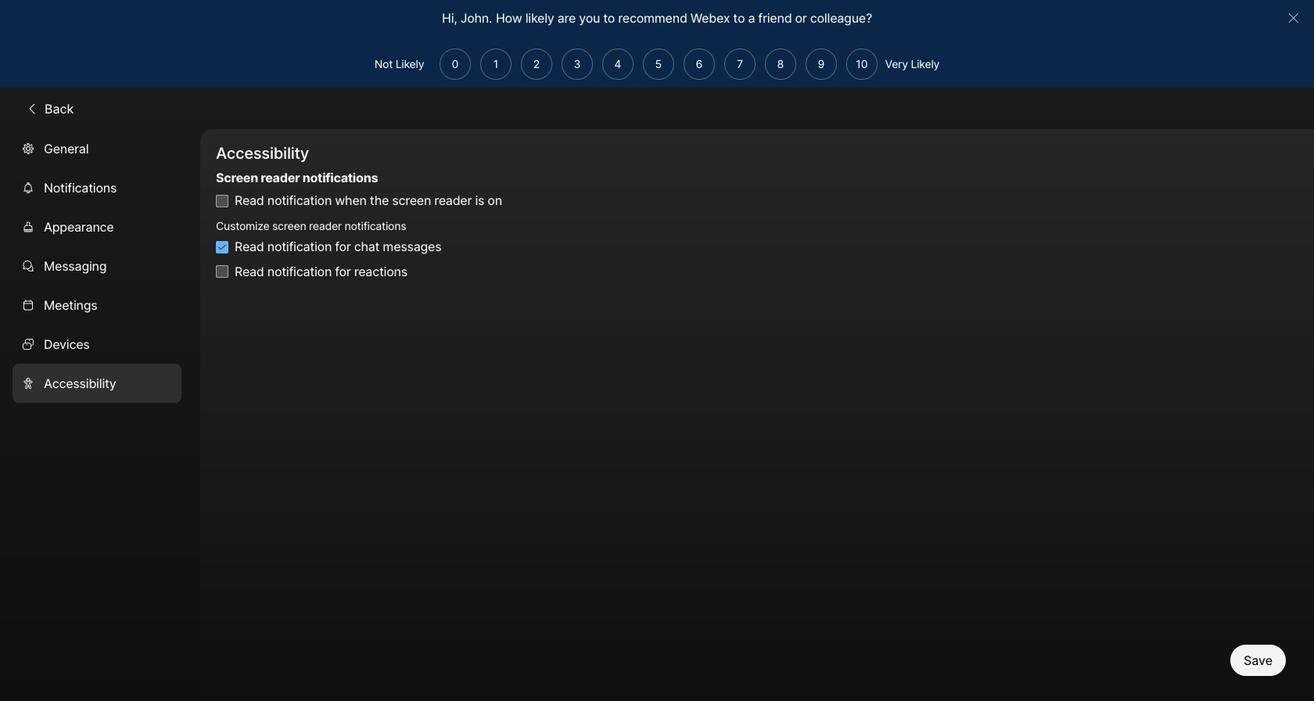 Task type: describe. For each thing, give the bounding box(es) containing it.
messaging tab
[[13, 247, 182, 286]]

accessibility tab
[[13, 364, 182, 403]]

wrapper image for 'accessibility' tab
[[22, 377, 34, 390]]

wrapper image for meetings tab
[[22, 299, 34, 312]]

how likely are you to recommend webex to a friend or colleague? score webex from 0 to 10, 0 is not likely and 10 is very likely. toolbar
[[435, 48, 878, 80]]

general tab
[[13, 129, 182, 168]]

settings navigation
[[0, 129, 200, 701]]

wrapper image for appearance tab
[[22, 221, 34, 233]]

wrapper image for general tab
[[22, 143, 34, 155]]

notifications tab
[[13, 168, 182, 208]]

wrapper image for the devices tab
[[22, 338, 34, 351]]



Task type: vqa. For each thing, say whether or not it's contained in the screenshot.
General "tab" wrapper image
yes



Task type: locate. For each thing, give the bounding box(es) containing it.
wrapper image
[[26, 102, 38, 115], [22, 143, 34, 155], [22, 221, 34, 233], [22, 377, 34, 390]]

wrapper image inside appearance tab
[[22, 221, 34, 233]]

wrapper image for "messaging" tab
[[22, 260, 34, 273]]

wrapper image inside meetings tab
[[22, 299, 34, 312]]

devices tab
[[13, 325, 182, 364]]

wrapper image inside notifications tab
[[22, 182, 34, 194]]

close rating section image
[[1288, 12, 1300, 24]]

meetings tab
[[13, 286, 182, 325]]

wrapper image for notifications tab
[[22, 182, 34, 194]]

wrapper image inside 'accessibility' tab
[[22, 377, 34, 390]]

wrapper image inside "messaging" tab
[[22, 260, 34, 273]]

appearance tab
[[13, 208, 182, 247]]

wrapper image inside general tab
[[22, 143, 34, 155]]

wrapper image
[[22, 182, 34, 194], [218, 242, 227, 252], [22, 260, 34, 273], [22, 299, 34, 312], [22, 338, 34, 351]]

wrapper image inside the devices tab
[[22, 338, 34, 351]]



